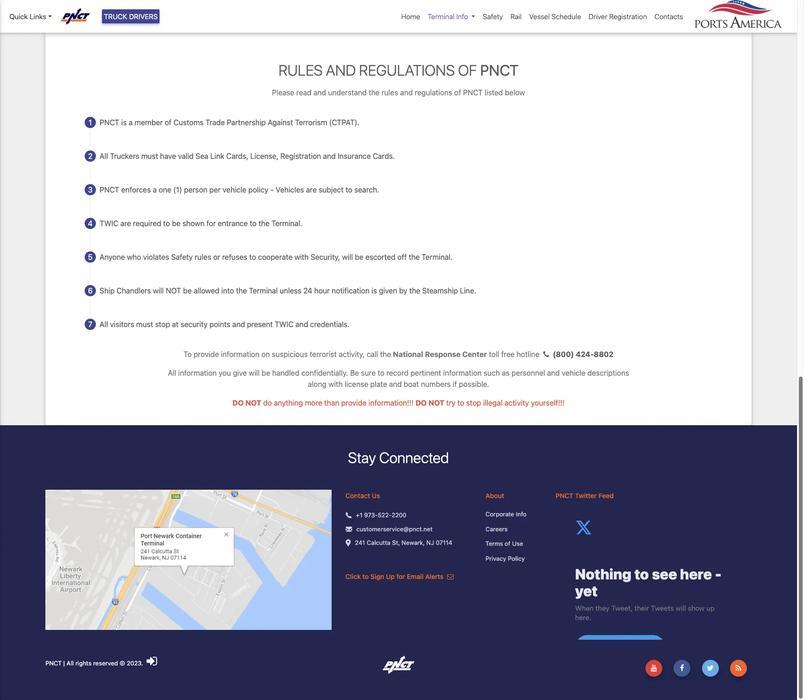 Task type: locate. For each thing, give the bounding box(es) containing it.
1 vertical spatial terminal
[[249, 287, 278, 295]]

safety right violates
[[171, 253, 193, 261]]

customs
[[174, 118, 204, 127]]

with left 'security,' at left top
[[295, 253, 309, 261]]

will right 'security,' at left top
[[342, 253, 353, 261]]

(800)
[[553, 350, 574, 359]]

1 horizontal spatial a
[[153, 186, 157, 194]]

are left subject
[[306, 186, 317, 194]]

0 vertical spatial is
[[121, 118, 127, 127]]

not left do
[[245, 399, 261, 407]]

for right up
[[397, 573, 405, 581]]

the right entrance
[[259, 219, 270, 228]]

points
[[210, 320, 230, 329]]

0 horizontal spatial rules
[[195, 253, 211, 261]]

line.
[[460, 287, 476, 295]]

safety left rail
[[483, 12, 503, 21]]

pnct | all rights reserved © 2023.
[[45, 660, 145, 668]]

1 horizontal spatial for
[[382, 7, 391, 15]]

to up plate
[[378, 369, 385, 377]]

1 horizontal spatial with
[[329, 380, 343, 389]]

a left one
[[153, 186, 157, 194]]

1 horizontal spatial rules
[[382, 88, 398, 97]]

pnct for pnct enforces a one (1) person per vehicle policy - vehicles are subject to search.
[[100, 186, 119, 194]]

0 horizontal spatial information
[[178, 369, 217, 377]]

stop down possible.
[[466, 399, 481, 407]]

+1
[[356, 512, 363, 519]]

or
[[213, 253, 220, 261]]

vehicle down the '(800) 424-8802' link
[[562, 369, 586, 377]]

terminal info link
[[424, 7, 479, 25]]

0 horizontal spatial stop
[[155, 320, 170, 329]]

possible.
[[459, 380, 489, 389]]

be
[[172, 219, 181, 228], [355, 253, 363, 261], [183, 287, 192, 295], [262, 369, 270, 377]]

1 vertical spatial are
[[120, 219, 131, 228]]

will inside 'all information you give will be handled confidentially. be sure to record pertinent information such as personnel and vehicle descriptions along with license plate and boat numbers if possible.'
[[249, 369, 260, 377]]

pnct right 3
[[100, 186, 119, 194]]

driver registration link
[[585, 7, 651, 25]]

and down record
[[389, 380, 402, 389]]

all inside 'all information you give will be handled confidentially. be sure to record pertinent information such as personnel and vehicle descriptions along with license plate and boat numbers if possible.'
[[168, 369, 176, 377]]

terrorism
[[295, 118, 327, 127]]

about
[[486, 492, 504, 500]]

do left do
[[232, 399, 244, 407]]

is left given
[[372, 287, 377, 295]]

response
[[425, 350, 461, 359]]

rules
[[279, 61, 323, 79]]

read
[[296, 88, 312, 97]]

0 vertical spatial regulations
[[359, 61, 455, 79]]

0 horizontal spatial are
[[120, 219, 131, 228]]

terminal left 'unless'
[[249, 287, 278, 295]]

do
[[263, 399, 272, 407]]

understand
[[328, 88, 367, 97]]

rail link
[[507, 7, 526, 25]]

vessel schedule
[[529, 12, 581, 21]]

241 calcutta st, newark, nj 07114 link
[[355, 539, 452, 548]]

provide down license
[[341, 399, 367, 407]]

per
[[209, 186, 221, 194]]

given
[[379, 287, 397, 295]]

more
[[305, 399, 322, 407]]

0 vertical spatial will
[[342, 253, 353, 261]]

pnct for pnct | all rights reserved © 2023.
[[45, 660, 62, 668]]

0 horizontal spatial do
[[232, 399, 244, 407]]

0 vertical spatial twic
[[100, 219, 118, 228]]

with inside 'all information you give will be handled confidentially. be sure to record pertinent information such as personnel and vehicle descriptions along with license plate and boat numbers if possible.'
[[329, 380, 343, 389]]

rules down rules and regulations of pnct
[[382, 88, 398, 97]]

rules left "or"
[[195, 253, 211, 261]]

1 horizontal spatial registration
[[609, 12, 647, 21]]

and down "phone" icon
[[547, 369, 560, 377]]

0 horizontal spatial will
[[153, 287, 164, 295]]

0 vertical spatial a
[[129, 118, 133, 127]]

for left your on the top of page
[[382, 7, 391, 15]]

pnct left 'twitter'
[[556, 492, 573, 500]]

0 horizontal spatial provide
[[194, 350, 219, 359]]

activity,
[[339, 350, 365, 359]]

policy
[[248, 186, 268, 194]]

0 vertical spatial provide
[[194, 350, 219, 359]]

0 horizontal spatial not
[[166, 287, 181, 295]]

handled
[[272, 369, 299, 377]]

1 vertical spatial vehicle
[[562, 369, 586, 377]]

off
[[397, 253, 407, 261]]

0 vertical spatial terminal.
[[272, 219, 302, 228]]

1 horizontal spatial are
[[306, 186, 317, 194]]

chandlers
[[117, 287, 151, 295]]

of
[[458, 61, 477, 79], [454, 88, 461, 97], [165, 118, 172, 127]]

2 vertical spatial for
[[397, 573, 405, 581]]

pnct up the listed
[[480, 61, 519, 79]]

2 vertical spatial will
[[249, 369, 260, 377]]

1 horizontal spatial do
[[416, 399, 427, 407]]

1 horizontal spatial terminal
[[428, 12, 455, 21]]

registration
[[609, 12, 647, 21], [280, 152, 321, 160]]

0 vertical spatial rules
[[382, 88, 398, 97]]

terminal
[[428, 12, 455, 21], [249, 287, 278, 295]]

1 horizontal spatial twic
[[275, 320, 294, 329]]

vehicle inside 'all information you give will be handled confidentially. be sure to record pertinent information such as personnel and vehicle descriptions along with license plate and boat numbers if possible.'
[[562, 369, 586, 377]]

0 horizontal spatial is
[[121, 118, 127, 127]]

drivers
[[129, 12, 158, 21]]

+1 973-522-2200 link
[[356, 511, 407, 521]]

1 horizontal spatial safety
[[483, 12, 503, 21]]

sure
[[361, 369, 376, 377]]

will right 'give'
[[249, 369, 260, 377]]

must right the visitors
[[136, 320, 153, 329]]

are left 'required' at left top
[[120, 219, 131, 228]]

be left escorted on the top of page
[[355, 253, 363, 261]]

0 horizontal spatial terminal.
[[272, 219, 302, 228]]

terminal left 'info'
[[428, 12, 455, 21]]

do down boat
[[416, 399, 427, 407]]

driver registration
[[589, 12, 647, 21]]

0 horizontal spatial a
[[129, 118, 133, 127]]

and up understand
[[326, 61, 356, 79]]

thank
[[345, 7, 366, 15]]

terminal info
[[428, 12, 468, 21]]

0 horizontal spatial twic
[[100, 219, 118, 228]]

-
[[270, 186, 274, 194]]

stay connected
[[348, 449, 449, 467]]

escorted
[[365, 253, 396, 261]]

registration down terrorism
[[280, 152, 321, 160]]

twic right 4
[[100, 219, 118, 228]]

(800) 424-8802 link
[[540, 350, 614, 359]]

you left 'give'
[[219, 369, 231, 377]]

will right chandlers
[[153, 287, 164, 295]]

information up 'give'
[[221, 350, 259, 359]]

twic
[[100, 219, 118, 228], [275, 320, 294, 329]]

alerts
[[425, 573, 444, 581]]

credentials.
[[310, 320, 350, 329]]

0 vertical spatial must
[[141, 152, 158, 160]]

all for all truckers must have valid sea link cards, license, registration and insurance cards.
[[100, 152, 108, 160]]

twic right present
[[275, 320, 294, 329]]

anyone
[[100, 253, 125, 261]]

stop
[[155, 320, 170, 329], [466, 399, 481, 407]]

truckers
[[110, 152, 139, 160]]

1 vertical spatial of
[[454, 88, 461, 97]]

a for enforces
[[153, 186, 157, 194]]

1 horizontal spatial vehicle
[[562, 369, 586, 377]]

a left member
[[129, 118, 133, 127]]

0 vertical spatial stop
[[155, 320, 170, 329]]

with down confidentially. on the bottom left of page
[[329, 380, 343, 389]]

1
[[89, 118, 92, 127]]

you
[[367, 7, 380, 15], [219, 369, 231, 377]]

1 horizontal spatial you
[[367, 7, 380, 15]]

such
[[484, 369, 500, 377]]

confidentially.
[[301, 369, 348, 377]]

for right shown
[[207, 219, 216, 228]]

be inside 'all information you give will be handled confidentially. be sure to record pertinent information such as personnel and vehicle descriptions along with license plate and boat numbers if possible.'
[[262, 369, 270, 377]]

the right off
[[409, 253, 420, 261]]

is left member
[[121, 118, 127, 127]]

terminal. up steamship
[[422, 253, 453, 261]]

2023.
[[127, 660, 143, 668]]

1 vertical spatial registration
[[280, 152, 321, 160]]

1 vertical spatial safety
[[171, 253, 193, 261]]

regulations down rules and regulations of pnct
[[415, 88, 452, 97]]

1 horizontal spatial terminal.
[[422, 253, 453, 261]]

1 vertical spatial is
[[372, 287, 377, 295]]

7
[[88, 320, 92, 329]]

terminal inside terminal info link
[[428, 12, 455, 21]]

1 vertical spatial rules
[[195, 253, 211, 261]]

1 vertical spatial stop
[[466, 399, 481, 407]]

if
[[453, 380, 457, 389]]

1 vertical spatial must
[[136, 320, 153, 329]]

stop left the at
[[155, 320, 170, 329]]

twic are required to be shown for entrance to the terminal.
[[100, 219, 302, 228]]

1 horizontal spatial will
[[249, 369, 260, 377]]

you right thank
[[367, 7, 380, 15]]

(ctpat).
[[329, 118, 359, 127]]

pnct left |
[[45, 660, 62, 668]]

0 vertical spatial vehicle
[[223, 186, 246, 194]]

terminal. down vehicles
[[272, 219, 302, 228]]

activity
[[505, 399, 529, 407]]

1 vertical spatial with
[[329, 380, 343, 389]]

a for is
[[129, 118, 133, 127]]

1 vertical spatial for
[[207, 219, 216, 228]]

pnct right 1
[[100, 118, 119, 127]]

up
[[386, 573, 395, 581]]

schedule
[[552, 12, 581, 21]]

3
[[88, 186, 93, 194]]

1 vertical spatial a
[[153, 186, 157, 194]]

1 vertical spatial terminal.
[[422, 253, 453, 261]]

links
[[30, 12, 46, 21]]

to
[[346, 186, 352, 194], [163, 219, 170, 228], [250, 219, 257, 228], [249, 253, 256, 261], [378, 369, 385, 377], [458, 399, 464, 407], [363, 573, 369, 581]]

must left have
[[141, 152, 158, 160]]

pnct enforces a one (1) person per vehicle policy - vehicles are subject to search.
[[100, 186, 379, 194]]

click
[[346, 573, 361, 581]]

phone image
[[540, 351, 553, 358]]

to right entrance
[[250, 219, 257, 228]]

your
[[393, 7, 408, 15]]

0 vertical spatial terminal
[[428, 12, 455, 21]]

entrance
[[218, 219, 248, 228]]

0 horizontal spatial registration
[[280, 152, 321, 160]]

customerservice@pnct.net
[[356, 526, 433, 533]]

illegal
[[483, 399, 503, 407]]

not left allowed
[[166, 287, 181, 295]]

vessel schedule link
[[526, 7, 585, 25]]

on
[[261, 350, 270, 359]]

the
[[369, 88, 380, 97], [259, 219, 270, 228], [409, 253, 420, 261], [236, 287, 247, 295], [409, 287, 420, 295], [380, 350, 391, 359]]

will
[[342, 253, 353, 261], [153, 287, 164, 295], [249, 369, 260, 377]]

1 vertical spatial you
[[219, 369, 231, 377]]

rights
[[75, 660, 92, 668]]

0 vertical spatial with
[[295, 253, 309, 261]]

0 horizontal spatial for
[[207, 219, 216, 228]]

rules
[[382, 88, 398, 97], [195, 253, 211, 261]]

0 horizontal spatial you
[[219, 369, 231, 377]]

1 vertical spatial provide
[[341, 399, 367, 407]]

registration right driver
[[609, 12, 647, 21]]

provide
[[194, 350, 219, 359], [341, 399, 367, 407]]

regulations up please read and understand the rules and regulations of pnct listed below
[[359, 61, 455, 79]]

not left "try"
[[429, 399, 445, 407]]

all for all visitors must stop at security points and present twic and credentials.
[[100, 320, 108, 329]]

information down to
[[178, 369, 217, 377]]

be left allowed
[[183, 287, 192, 295]]

reserved
[[93, 660, 118, 668]]

provide right to
[[194, 350, 219, 359]]

be left shown
[[172, 219, 181, 228]]

2
[[88, 152, 92, 160]]

1 horizontal spatial not
[[245, 399, 261, 407]]

is
[[121, 118, 127, 127], [372, 287, 377, 295]]

vehicle right per
[[223, 186, 246, 194]]

information up if
[[443, 369, 482, 377]]

enforces
[[121, 186, 151, 194]]

be down the on
[[262, 369, 270, 377]]

and down rules and regulations of pnct
[[400, 88, 413, 97]]



Task type: describe. For each thing, give the bounding box(es) containing it.
to right refuses
[[249, 253, 256, 261]]

info
[[456, 12, 468, 21]]

2200
[[392, 512, 407, 519]]

8802
[[594, 350, 614, 359]]

1 vertical spatial will
[[153, 287, 164, 295]]

you inside 'all information you give will be handled confidentially. be sure to record pertinent information such as personnel and vehicle descriptions along with license plate and boat numbers if possible.'
[[219, 369, 231, 377]]

2 horizontal spatial for
[[397, 573, 405, 581]]

pnct twitter feed
[[556, 492, 614, 500]]

truck
[[104, 12, 127, 21]]

connected
[[379, 449, 449, 467]]

refuses
[[222, 253, 247, 261]]

ship chandlers will not be allowed into the terminal unless 24 hour notification is given by the steamship line.
[[100, 287, 476, 295]]

do not do anything more than provide information!!! do not try to stop illegal activity yourself!!!
[[232, 399, 565, 407]]

shown
[[183, 219, 205, 228]]

1 horizontal spatial is
[[372, 287, 377, 295]]

insurance
[[338, 152, 371, 160]]

quick links
[[9, 12, 46, 21]]

trade
[[206, 118, 225, 127]]

search.
[[354, 186, 379, 194]]

must for truckers
[[141, 152, 158, 160]]

the right by
[[409, 287, 420, 295]]

2 do from the left
[[416, 399, 427, 407]]

please read and understand the rules and regulations of pnct listed below
[[272, 88, 525, 97]]

be
[[350, 369, 359, 377]]

cooperate
[[258, 253, 293, 261]]

have
[[160, 152, 176, 160]]

1 do from the left
[[232, 399, 244, 407]]

information!!!
[[369, 399, 414, 407]]

0 vertical spatial for
[[382, 7, 391, 15]]

hotline
[[517, 350, 540, 359]]

0 vertical spatial are
[[306, 186, 317, 194]]

to left 'sign' at the bottom left of page
[[363, 573, 369, 581]]

the right call
[[380, 350, 391, 359]]

twitter
[[575, 492, 597, 500]]

ship
[[100, 287, 115, 295]]

1 horizontal spatial provide
[[341, 399, 367, 407]]

to right 'required' at left top
[[163, 219, 170, 228]]

6
[[88, 287, 93, 295]]

1 horizontal spatial information
[[221, 350, 259, 359]]

all visitors must stop at security points and present twic and credentials.
[[100, 320, 350, 329]]

boat
[[404, 380, 419, 389]]

2 horizontal spatial will
[[342, 253, 353, 261]]

pnct is a member of customs trade partnership against terrorism (ctpat).
[[100, 118, 359, 127]]

violates
[[143, 253, 169, 261]]

1 horizontal spatial stop
[[466, 399, 481, 407]]

nj
[[426, 539, 434, 547]]

against
[[268, 118, 293, 127]]

2 vertical spatial of
[[165, 118, 172, 127]]

0 horizontal spatial vehicle
[[223, 186, 246, 194]]

and left credentials.
[[296, 320, 308, 329]]

|
[[63, 660, 65, 668]]

cards,
[[226, 152, 248, 160]]

and right read
[[313, 88, 326, 97]]

contacts link
[[651, 7, 687, 25]]

07114
[[436, 539, 452, 547]]

present
[[247, 320, 273, 329]]

all for all information you give will be handled confidentially. be sure to record pertinent information such as personnel and vehicle descriptions along with license plate and boat numbers if possible.
[[168, 369, 176, 377]]

email
[[407, 573, 424, 581]]

pnct left the listed
[[463, 88, 483, 97]]

one
[[159, 186, 171, 194]]

24
[[303, 287, 312, 295]]

the right understand
[[369, 88, 380, 97]]

at
[[172, 320, 179, 329]]

0 horizontal spatial safety
[[171, 253, 193, 261]]

sign in image
[[147, 656, 157, 668]]

us
[[372, 492, 380, 500]]

0 vertical spatial safety
[[483, 12, 503, 21]]

sea
[[196, 152, 208, 160]]

0 vertical spatial registration
[[609, 12, 647, 21]]

all information you give will be handled confidentially. be sure to record pertinent information such as personnel and vehicle descriptions along with license plate and boat numbers if possible.
[[168, 369, 629, 389]]

license,
[[250, 152, 278, 160]]

quick links link
[[9, 11, 52, 22]]

and left insurance
[[323, 152, 336, 160]]

free
[[501, 350, 515, 359]]

2 horizontal spatial information
[[443, 369, 482, 377]]

national
[[393, 350, 423, 359]]

pertinent
[[411, 369, 441, 377]]

2 horizontal spatial not
[[429, 399, 445, 407]]

give
[[233, 369, 247, 377]]

to inside 'all information you give will be handled confidentially. be sure to record pertinent information such as personnel and vehicle descriptions along with license plate and boat numbers if possible.'
[[378, 369, 385, 377]]

envelope o image
[[447, 574, 454, 581]]

1 vertical spatial twic
[[275, 320, 294, 329]]

241 calcutta st, newark, nj 07114
[[355, 539, 452, 547]]

the right into
[[236, 287, 247, 295]]

522-
[[378, 512, 392, 519]]

0 horizontal spatial with
[[295, 253, 309, 261]]

0 horizontal spatial terminal
[[249, 287, 278, 295]]

record
[[386, 369, 409, 377]]

member
[[135, 118, 163, 127]]

security,
[[311, 253, 340, 261]]

and right points
[[232, 320, 245, 329]]

unless
[[280, 287, 302, 295]]

into
[[221, 287, 234, 295]]

0 vertical spatial you
[[367, 7, 380, 15]]

notification
[[332, 287, 370, 295]]

pnct for pnct twitter feed
[[556, 492, 573, 500]]

required
[[133, 219, 161, 228]]

pnct for pnct is a member of customs trade partnership against terrorism (ctpat).
[[100, 118, 119, 127]]

contact us
[[346, 492, 380, 500]]

5
[[88, 253, 93, 261]]

must for visitors
[[136, 320, 153, 329]]

0 vertical spatial of
[[458, 61, 477, 79]]

below
[[505, 88, 525, 97]]

home link
[[398, 7, 424, 25]]

subject
[[319, 186, 344, 194]]

feed
[[599, 492, 614, 500]]

than
[[324, 399, 339, 407]]

click to sign up for email alerts
[[346, 573, 445, 581]]

driver
[[589, 12, 608, 21]]

vehicles
[[276, 186, 304, 194]]

contacts
[[655, 12, 683, 21]]

cards.
[[373, 152, 395, 160]]

truck drivers link
[[102, 9, 160, 24]]

to left search.
[[346, 186, 352, 194]]

sign
[[371, 573, 384, 581]]

1 vertical spatial regulations
[[415, 88, 452, 97]]

calcutta
[[367, 539, 391, 547]]

stay
[[348, 449, 376, 467]]

to
[[184, 350, 192, 359]]

home
[[401, 12, 420, 21]]

link
[[210, 152, 224, 160]]

toll
[[489, 350, 499, 359]]

424-
[[576, 350, 594, 359]]

to right "try"
[[458, 399, 464, 407]]



Task type: vqa. For each thing, say whether or not it's contained in the screenshot.
All related to All Truckers must have valid Sea Link Cards, License, Registration and Insurance Cards.
yes



